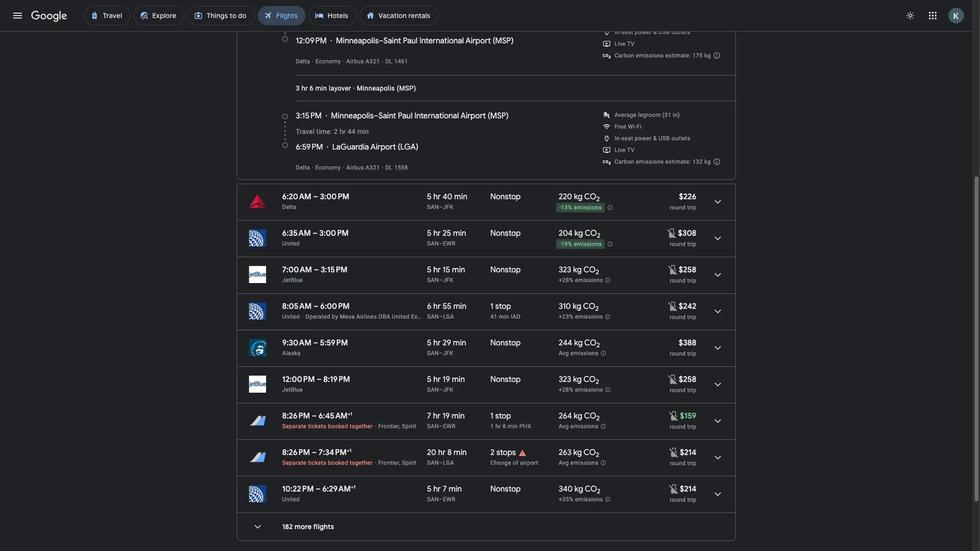 Task type: describe. For each thing, give the bounding box(es) containing it.
frontier, spirit for 20
[[379, 460, 417, 467]]

round for 5 hr 7 min
[[670, 497, 686, 504]]

separate tickets booked together for 6:45 am
[[282, 423, 373, 430]]

1 vertical spatial international
[[420, 36, 464, 46]]

tickets for 7:34 pm
[[308, 460, 327, 467]]

average
[[615, 112, 637, 119]]

dl 1558
[[386, 164, 408, 171]]

25
[[443, 229, 452, 238]]

iad
[[511, 314, 521, 320]]

min for 5 hr 40 min
[[455, 192, 468, 202]]

min for 7 hr 19 min
[[452, 412, 465, 421]]

leaves san diego international airport at 12:00 pm on thursday, november 23 and arrives at john f. kennedy international airport at 8:19 pm on thursday, november 23. element
[[282, 375, 350, 385]]

min for 6 hr 55 min
[[454, 302, 467, 312]]

trip for 5 hr 19 min
[[688, 387, 697, 394]]

nonstop flight. element for 5 hr 29 min
[[491, 338, 521, 350]]

change appearance image
[[899, 4, 923, 27]]

1 inside 10:22 pm – 6:29 am + 1
[[354, 484, 356, 491]]

Arrival time: 3:00 PM. text field
[[320, 192, 350, 202]]

– inside 7 hr 19 min san – ewr
[[439, 423, 443, 430]]

323 for 5 hr 15 min
[[559, 265, 572, 275]]

3:15 pm inside 7:00 am – 3:15 pm jetblue
[[321, 265, 348, 275]]

hr for 5 hr 29 min
[[434, 338, 441, 348]]

Departure time: 6:20 AM. text field
[[282, 192, 312, 202]]

2 & from the top
[[654, 135, 658, 142]]

flight details. leaves san diego international airport at 6:20 am on thursday, november 23 and arrives at john f. kennedy international airport at 3:00 pm on thursday, november 23. image
[[707, 190, 730, 214]]

more
[[295, 523, 312, 532]]

159 US dollars text field
[[680, 412, 697, 421]]

co for 7 hr 19 min
[[585, 412, 597, 421]]

co for 5 hr 15 min
[[584, 265, 596, 275]]

dba
[[379, 314, 391, 320]]

264
[[559, 412, 572, 421]]

– up operated
[[314, 302, 319, 312]]

jfk for 29
[[443, 350, 454, 357]]

1 stop 41 min iad
[[491, 302, 521, 320]]

Arrival time: 6:00 PM. text field
[[320, 302, 350, 312]]

– inside '20 hr 8 min san – lga'
[[439, 460, 443, 467]]

264 kg co 2
[[559, 412, 600, 423]]

economy for 6:59 pm
[[316, 164, 341, 171]]

Departure time: 8:26 PM. text field
[[282, 448, 310, 458]]

1 power from the top
[[635, 29, 652, 36]]

booked for 6:45 am
[[328, 423, 348, 430]]

Departure time: 12:00 PM. text field
[[282, 375, 315, 385]]

1 stop 1 hr 8 min phx
[[491, 412, 532, 430]]

hr left 44
[[340, 128, 346, 136]]

together for 6:45 am
[[350, 423, 373, 430]]

round for 6 hr 55 min
[[670, 314, 686, 321]]

10:22 pm
[[282, 485, 314, 495]]

emissions down 263 kg co 2
[[571, 460, 599, 467]]

1 inside 1 stop 41 min iad
[[491, 302, 494, 312]]

263 kg co 2
[[559, 448, 600, 460]]

dl for airport
[[386, 164, 393, 171]]

12:00 pm
[[282, 375, 315, 385]]

2 in-seat power & usb outlets from the top
[[615, 135, 691, 142]]

airport for 12:09 pm
[[466, 36, 491, 46]]

Arrival time: 6:29 AM on  Friday, November 24. text field
[[323, 484, 356, 495]]

55
[[443, 302, 452, 312]]

co for 6 hr 55 min
[[584, 302, 596, 312]]

Departure time: 3:15 PM. text field
[[296, 111, 322, 121]]

19 for 5
[[443, 375, 450, 385]]

3 hr 6 min layover
[[296, 84, 351, 92]]

free
[[615, 123, 627, 130]]

airlines
[[357, 314, 377, 320]]

Departure time: 7:00 AM. text field
[[282, 265, 312, 275]]

san for 20 hr 8 min
[[427, 460, 439, 467]]

1 seat from the top
[[622, 29, 634, 36]]

9:30 am
[[282, 338, 312, 348]]

Departure time: 8:26 PM. text field
[[282, 412, 310, 421]]

leaves san diego international airport at 10:22 pm on thursday, november 23 and arrives at newark liberty international airport at 6:29 am on friday, november 24. element
[[282, 484, 356, 495]]

2 in- from the top
[[615, 135, 622, 142]]

5 for 5 hr 25 min
[[427, 229, 432, 238]]

san
[[332, 5, 345, 15]]

free wi-fi
[[615, 123, 642, 130]]

emissions down fi
[[636, 159, 664, 165]]

0 vertical spatial lga
[[401, 142, 416, 152]]

0 vertical spatial 6
[[310, 84, 314, 92]]

paul for 3:15 pm
[[398, 111, 413, 121]]

5 hr 15 min san – jfk
[[427, 265, 465, 284]]

6 hr 55 min san – lga
[[427, 302, 467, 320]]

132
[[693, 159, 703, 165]]

flight details. leaves san diego international airport at 12:00 pm on thursday, november 23 and arrives at john f. kennedy international airport at 8:19 pm on thursday, november 23. image
[[707, 373, 730, 397]]

– inside "6 hr 55 min san – lga"
[[439, 314, 443, 320]]

310 kg co 2
[[559, 302, 599, 313]]

$214 for 340
[[680, 485, 697, 495]]

nonstop for 5 hr 25 min
[[491, 229, 521, 238]]

1 in- from the top
[[615, 29, 622, 36]]

dl 1461
[[386, 58, 408, 65]]

nonstop flight. element for 5 hr 40 min
[[491, 192, 521, 203]]

hr inside 1 stop 1 hr 8 min phx
[[496, 423, 501, 430]]

5 for 5 hr 19 min
[[427, 375, 432, 385]]

minneapolis–saint for 12:09 pm
[[336, 36, 401, 46]]

+28% for 5 hr 19 min
[[559, 387, 574, 394]]

travel time: 2 hr 44 min
[[296, 128, 369, 136]]

10:22 pm – 6:29 am + 1
[[282, 484, 356, 495]]

6:59 pm
[[296, 142, 323, 152]]

– inside 5 hr 19 min san – jfk
[[439, 387, 443, 394]]

2 for 5 hr 15 min
[[596, 268, 600, 277]]

hr up departure time: 3:15 pm. text box
[[302, 84, 308, 92]]

avg for 244
[[559, 350, 569, 357]]

laguardia airport ( lga )
[[333, 142, 419, 152]]

$226 round trip
[[670, 192, 697, 211]]

1 up layover (1 of 1) is a 1 hr 8 min layover at phoenix sky harbor international airport in phoenix. element
[[491, 412, 494, 421]]

Arrival time: 3:15 PM. text field
[[321, 265, 348, 275]]

emissions down 204 kg co 2
[[574, 241, 602, 248]]

kg right 132
[[705, 159, 711, 165]]

in)
[[673, 112, 681, 119]]

+35% emissions
[[559, 497, 603, 503]]

6:29 am
[[323, 485, 351, 495]]

2 live tv from the top
[[615, 147, 635, 154]]

delta inside 6:20 am – 3:00 pm delta
[[282, 204, 297, 211]]

5 hr 25 min san – ewr
[[427, 229, 467, 247]]

this price for this flight doesn't include overhead bin access. if you need a carry-on bag, use the bags filter to update prices. image for 340
[[669, 484, 680, 495]]

alaska
[[282, 350, 301, 357]]

minneapolis
[[357, 84, 395, 92]]

operated
[[306, 314, 331, 320]]

8:26 pm – 7:34 pm + 1
[[282, 448, 352, 458]]

$388
[[679, 338, 697, 348]]

flight details. leaves san diego international airport at 6:35 am on thursday, november 23 and arrives at newark liberty international airport at 3:00 pm on thursday, november 23. image
[[707, 227, 730, 250]]

stop for 6 hr 55 min
[[496, 302, 512, 312]]

airport for 3:15 pm
[[461, 111, 486, 121]]

carbon emissions estimate: 175 kg
[[615, 52, 711, 59]]

layover
[[329, 84, 351, 92]]

nonstop flight. element for 5 hr 25 min
[[491, 229, 521, 240]]

6:35 am
[[282, 229, 311, 238]]

leaves san diego international airport at 6:20 am on thursday, november 23 and arrives at john f. kennedy international airport at 3:00 pm on thursday, november 23. element
[[282, 192, 350, 202]]

-19% emissions
[[560, 241, 602, 248]]

1 up 2 stops
[[491, 423, 494, 430]]

total duration 5 hr 15 min. element
[[427, 265, 491, 277]]

carbon for carbon emissions estimate: 175 kg
[[615, 52, 635, 59]]

emissions down 264 kg co 2
[[571, 423, 599, 430]]

( for 6:15 am
[[443, 5, 446, 15]]

of
[[513, 460, 519, 467]]

leaves san diego international airport at 8:05 am on thursday, november 23 and arrives at laguardia airport at 6:00 pm on thursday, november 23. element
[[282, 302, 350, 312]]

change of airport
[[491, 460, 539, 467]]

$214 for 263
[[680, 448, 697, 458]]

1 usb from the top
[[659, 29, 670, 36]]

+23%
[[559, 314, 574, 321]]

– inside 6:20 am – 3:00 pm delta
[[313, 192, 318, 202]]

layover (1 of 1) is a 1 hr 8 min layover at phoenix sky harbor international airport in phoenix. element
[[491, 423, 554, 431]]

frontier, spirit for 7
[[379, 423, 417, 430]]

175
[[693, 52, 703, 59]]

trip inside "$226 round trip"
[[688, 204, 697, 211]]

emissions down '220 kg co 2'
[[574, 204, 602, 211]]

nonstop for 5 hr 15 min
[[491, 265, 521, 275]]

min right 54
[[357, 21, 369, 29]]

– inside 6:35 am – 3:00 pm united
[[313, 229, 318, 238]]

8:19 pm
[[324, 375, 350, 385]]

$308
[[679, 229, 697, 238]]

- for 204
[[560, 241, 561, 248]]

emissions left 175
[[636, 52, 664, 59]]

stops
[[497, 448, 516, 458]]

7:00 am – 3:15 pm jetblue
[[282, 265, 348, 284]]

wi-
[[628, 123, 637, 130]]

– inside 7:00 am – 3:15 pm jetblue
[[314, 265, 319, 275]]

airbus a321 for laguardia
[[347, 164, 380, 171]]

2 live from the top
[[615, 147, 626, 154]]

1 horizontal spatial 3
[[334, 21, 338, 29]]

leaves san diego international airport at 8:26 pm on thursday, november 23 and arrives at newark liberty international airport at 6:45 am on friday, november 24. element
[[282, 411, 353, 421]]

258 US dollars text field
[[679, 265, 697, 275]]

frontier, for 20
[[379, 460, 401, 467]]

1 live from the top
[[615, 40, 626, 47]]

time: for 12:09 pm
[[317, 21, 332, 29]]

san for 7 hr 19 min
[[427, 423, 439, 430]]

1 in-seat power & usb outlets from the top
[[615, 29, 691, 36]]

2 usb from the top
[[659, 135, 670, 142]]

Arrival time: 6:59 PM. text field
[[296, 142, 323, 152]]

+35%
[[559, 497, 574, 503]]

lga for 20
[[443, 460, 455, 467]]

$258 for 5 hr 15 min
[[679, 265, 697, 275]]

6 inside "6 hr 55 min san – lga"
[[427, 302, 432, 312]]

nonstop flight. element for 5 hr 7 min
[[491, 485, 521, 496]]

min left the layover
[[316, 84, 327, 92]]

hr left 54
[[340, 21, 346, 29]]

$388 round trip
[[670, 338, 697, 358]]

Arrival time: 12:09 PM. text field
[[296, 36, 327, 46]]

jetblue for 12:00 pm
[[282, 387, 303, 394]]

carbon emissions estimate: 132 kilograms element
[[615, 159, 711, 165]]

paul for 12:09 pm
[[403, 36, 418, 46]]

214 US dollars text field
[[680, 448, 697, 458]]

united right dba
[[392, 314, 410, 320]]

by
[[332, 314, 338, 320]]

separate for 6:45 am
[[282, 423, 307, 430]]

182 more flights
[[282, 523, 334, 532]]

total duration 5 hr 19 min. element
[[427, 375, 491, 386]]

emissions down 244 kg co 2
[[571, 350, 599, 357]]

min right 44
[[357, 128, 369, 136]]

emissions up 310 kg co 2
[[575, 277, 603, 284]]

 image for 6:45 am
[[375, 423, 377, 430]]

2 up change
[[491, 448, 495, 458]]

change
[[491, 460, 512, 467]]

emissions down 310 kg co 2
[[575, 314, 603, 321]]

round trip for 5 hr 7 min
[[670, 497, 697, 504]]

leaves san diego international airport at 7:00 am on thursday, november 23 and arrives at john f. kennedy international airport at 3:15 pm on thursday, november 23. element
[[282, 265, 348, 275]]

1 vertical spatial 3
[[296, 84, 300, 92]]

– inside "12:00 pm – 8:19 pm jetblue"
[[317, 375, 322, 385]]

min inside 1 stop 1 hr 8 min phx
[[508, 423, 518, 430]]

8 inside '20 hr 8 min san – lga'
[[448, 448, 452, 458]]

ewr for 19
[[443, 423, 456, 430]]

san for 6 hr 55 min
[[427, 314, 439, 320]]

 image for 7:34 pm
[[375, 460, 377, 467]]

round for 5 hr 25 min
[[670, 241, 686, 248]]

1 inside 8:26 pm – 7:34 pm + 1
[[350, 448, 352, 454]]

flight details. leaves san diego international airport at 8:26 pm on thursday, november 23 and arrives at newark liberty international airport at 6:45 am on friday, november 24. image
[[707, 410, 730, 433]]

trip for 7 hr 19 min
[[688, 424, 697, 431]]

20
[[427, 448, 437, 458]]

1 live tv from the top
[[615, 40, 635, 47]]

united inside 6:35 am – 3:00 pm united
[[282, 240, 300, 247]]

travel time: 3 hr 54 min
[[296, 21, 369, 29]]

co for 5 hr 29 min
[[585, 338, 597, 348]]

$159
[[680, 412, 697, 421]]

jfk for 19
[[443, 387, 454, 394]]

1461
[[395, 58, 408, 65]]

2 for 20 hr 8 min
[[596, 451, 600, 460]]

8:05 am
[[282, 302, 312, 312]]

– inside 8:26 pm – 6:45 am + 1
[[312, 412, 317, 421]]

5 for 5 hr 15 min
[[427, 265, 432, 275]]

8:26 pm for 7:34 pm
[[282, 448, 310, 458]]

340 kg co 2
[[559, 485, 601, 496]]

jfk for 40
[[443, 204, 454, 211]]

1 outlets from the top
[[672, 29, 691, 36]]

+ for 6:45 am
[[348, 411, 351, 417]]

+28% emissions for 5 hr 19 min
[[559, 387, 603, 394]]

avg emissions for 264
[[559, 423, 599, 430]]

1558
[[395, 164, 408, 171]]

leaves san diego international airport at 8:26 pm on thursday, november 23 and arrives at laguardia airport at 7:34 pm on friday, november 24. element
[[282, 448, 352, 458]]

6:35 am – 3:00 pm united
[[282, 229, 349, 247]]

san for 5 hr 25 min
[[427, 240, 439, 247]]

226 US dollars text field
[[680, 192, 697, 202]]

total duration 5 hr 7 min. element
[[427, 485, 491, 496]]

international for airport
[[415, 111, 459, 121]]

6:20 am – 3:00 pm delta
[[282, 192, 350, 211]]

– inside 9:30 am – 5:59 pm alaska
[[314, 338, 318, 348]]

nonstop for 5 hr 29 min
[[491, 338, 521, 348]]

2 tv from the top
[[628, 147, 635, 154]]

international for paul
[[370, 5, 414, 15]]

310
[[559, 302, 571, 312]]

Arrival time: 6:45 AM on  Friday, November 24. text field
[[319, 411, 353, 421]]

round inside "$226 round trip"
[[670, 204, 686, 211]]

minneapolis–saint paul international airport ( msp ) for 12:09 pm
[[336, 36, 514, 46]]

– inside 5 hr 15 min san – jfk
[[439, 277, 443, 284]]

trip for 5 hr 25 min
[[688, 241, 697, 248]]

182
[[282, 523, 293, 532]]

total duration 5 hr 29 min. element
[[427, 338, 491, 350]]

$242
[[679, 302, 697, 312]]

fi
[[637, 123, 642, 130]]

united down 10:22 pm text field
[[282, 497, 300, 503]]

hr for 5 hr 40 min
[[434, 192, 441, 202]]



Task type: vqa. For each thing, say whether or not it's contained in the screenshot.


Task type: locate. For each thing, give the bounding box(es) containing it.
san
[[427, 204, 439, 211], [427, 240, 439, 247], [427, 277, 439, 284], [427, 314, 439, 320], [427, 350, 439, 357], [427, 387, 439, 394], [427, 423, 439, 430], [427, 460, 439, 467], [427, 497, 439, 503]]

1 vertical spatial avg emissions
[[559, 423, 599, 430]]

co inside 244 kg co 2
[[585, 338, 597, 348]]

1 trip from the top
[[688, 204, 697, 211]]

-13% emissions
[[560, 204, 602, 211]]

3:00 pm inside 6:35 am – 3:00 pm united
[[320, 229, 349, 238]]

co inside 204 kg co 2
[[585, 229, 597, 238]]

emissions down 340 kg co 2 at bottom
[[575, 497, 603, 503]]

3 up departure time: 3:15 pm. text box
[[296, 84, 300, 92]]

1 separate tickets booked together from the top
[[282, 423, 373, 430]]

2 for 5 hr 29 min
[[597, 342, 600, 350]]

+ inside 8:26 pm – 6:45 am + 1
[[348, 411, 351, 417]]

flight details. leaves san diego international airport at 7:00 am on thursday, november 23 and arrives at john f. kennedy international airport at 3:15 pm on thursday, november 23. image
[[707, 263, 730, 287]]

jfk inside 5 hr 29 min san – jfk
[[443, 350, 454, 357]]

delta for 12:09 pm
[[296, 58, 310, 65]]

operated by mesa airlines dba united express
[[306, 314, 433, 320]]

1 vertical spatial 8
[[448, 448, 452, 458]]

usb up carbon emissions estimate: 132 kilograms element
[[659, 135, 670, 142]]

1 dl from the top
[[386, 58, 393, 65]]

hr inside 7 hr 19 min san – ewr
[[433, 412, 441, 421]]

separate tickets booked together
[[282, 423, 373, 430], [282, 460, 373, 467]]

0 vertical spatial 323 kg co 2
[[559, 265, 600, 277]]

time: for 6:59 pm
[[317, 128, 332, 136]]

0 vertical spatial jetblue
[[282, 277, 303, 284]]

8:05 am – 6:00 pm
[[282, 302, 350, 312]]

3 san from the top
[[427, 277, 439, 284]]

minneapolis–saint up 44
[[331, 111, 396, 121]]

min inside '20 hr 8 min san – lga'
[[454, 448, 467, 458]]

1 vertical spatial +
[[347, 448, 350, 454]]

-
[[560, 204, 561, 211], [560, 241, 561, 248]]

united
[[282, 240, 300, 247], [282, 314, 300, 320], [392, 314, 410, 320], [282, 497, 300, 503]]

hr inside 5 hr 25 min san – ewr
[[434, 229, 441, 238]]

san for 5 hr 7 min
[[427, 497, 439, 503]]

1 vertical spatial estimate:
[[666, 159, 691, 165]]

2 left 44
[[334, 128, 338, 136]]

spirit for 20
[[402, 460, 417, 467]]

layover (1 of 1) is a 41 min layover at dulles international airport in washington. element
[[491, 313, 554, 321]]

min inside 5 hr 40 min san – jfk
[[455, 192, 468, 202]]

delta down 12:09 pm
[[296, 58, 310, 65]]

5 san from the top
[[427, 350, 439, 357]]

2 right the 264
[[597, 415, 600, 423]]

6 nonstop flight. element from the top
[[491, 485, 521, 496]]

2 dl from the top
[[386, 164, 393, 171]]

5 round from the top
[[670, 351, 686, 358]]

8:26 pm inside 8:26 pm – 6:45 am + 1
[[282, 412, 310, 421]]

15
[[443, 265, 451, 275]]

1 avg emissions from the top
[[559, 350, 599, 357]]

7 round from the top
[[670, 424, 686, 431]]

3 left 54
[[334, 21, 338, 29]]

41
[[491, 314, 498, 320]]

2 booked from the top
[[328, 460, 348, 467]]

min for 5 hr 29 min
[[453, 338, 467, 348]]

together
[[350, 423, 373, 430], [350, 460, 373, 467]]

0 horizontal spatial 6
[[310, 84, 314, 92]]

travel for 6:15 am
[[296, 21, 315, 29]]

separate tickets booked together. this trip includes tickets from multiple airlines. missed connections may be protected by kiwi.com.. element for 7:34 pm
[[282, 460, 373, 467]]

0 horizontal spatial 8
[[448, 448, 452, 458]]

$214
[[680, 448, 697, 458], [680, 485, 697, 495]]

2 inside 204 kg co 2
[[597, 232, 601, 240]]

san inside 5 hr 40 min san – jfk
[[427, 204, 439, 211]]

san diego international airport (
[[332, 5, 446, 15]]

co up -19% emissions
[[585, 229, 597, 238]]

258 US dollars text field
[[679, 375, 697, 385]]

29
[[443, 338, 452, 348]]

2 vertical spatial lga
[[443, 460, 455, 467]]

5 inside 5 hr 25 min san – ewr
[[427, 229, 432, 238]]

5 hr 29 min san – jfk
[[427, 338, 467, 357]]

nonstop flight. element for 5 hr 15 min
[[491, 265, 521, 277]]

stop
[[496, 302, 512, 312], [496, 412, 512, 421]]

carbon emissions estimate: 132 kg
[[615, 159, 711, 165]]

total duration 7 hr 19 min. element
[[427, 412, 491, 423]]

5 trip from the top
[[688, 351, 697, 358]]

hr inside "6 hr 55 min san – lga"
[[434, 302, 441, 312]]

1 vertical spatial in-seat power & usb outlets
[[615, 135, 691, 142]]

kg
[[705, 52, 711, 59], [705, 159, 711, 165], [574, 192, 583, 202], [575, 229, 584, 238], [574, 265, 582, 275], [573, 302, 582, 312], [574, 338, 583, 348], [574, 375, 582, 385], [574, 412, 583, 421], [574, 448, 582, 458], [575, 485, 584, 495]]

1 vertical spatial $258
[[679, 375, 697, 385]]

1 vertical spatial 3:15 pm
[[321, 265, 348, 275]]

estimate: left 175
[[666, 52, 691, 59]]

jfk down the 29
[[443, 350, 454, 357]]

20 hr 8 min san – lga
[[427, 448, 467, 467]]

2 5 from the top
[[427, 229, 432, 238]]

1 vertical spatial avg
[[559, 423, 569, 430]]

7 inside 5 hr 7 min san – ewr
[[443, 485, 447, 495]]

separate for 7:34 pm
[[282, 460, 307, 467]]

( for 3:15 pm
[[488, 111, 491, 121]]

$258
[[679, 265, 697, 275], [679, 375, 697, 385]]

economy down the 6:59 pm
[[316, 164, 341, 171]]

jfk down the 40
[[443, 204, 454, 211]]

1 up 41
[[491, 302, 494, 312]]

kg inside 244 kg co 2
[[574, 338, 583, 348]]

economy
[[316, 58, 341, 65], [316, 164, 341, 171]]

3:15 pm
[[296, 111, 322, 121], [321, 265, 348, 275]]

min inside 5 hr 29 min san – jfk
[[453, 338, 467, 348]]

0 vertical spatial +
[[348, 411, 351, 417]]

2 spirit from the top
[[402, 460, 417, 467]]

3:00 pm up arrival time: 3:00 pm. text box
[[320, 192, 350, 202]]

mesa
[[340, 314, 355, 320]]

2 for 5 hr 19 min
[[596, 378, 600, 386]]

– inside 5 hr 40 min san – jfk
[[439, 204, 443, 211]]

2 vertical spatial avg
[[559, 460, 569, 467]]

+28%
[[559, 277, 574, 284], [559, 387, 574, 394]]

2 travel from the top
[[296, 128, 315, 136]]

0 vertical spatial seat
[[622, 29, 634, 36]]

stop up 41
[[496, 302, 512, 312]]

phx
[[520, 423, 532, 430]]

0 vertical spatial +28% emissions
[[559, 277, 603, 284]]

ewr down 25
[[443, 240, 456, 247]]

1 vertical spatial &
[[654, 135, 658, 142]]

40
[[443, 192, 453, 202]]

0 vertical spatial 1 stop flight. element
[[491, 302, 512, 313]]

2 jfk from the top
[[443, 277, 454, 284]]

round inside the $388 round trip
[[670, 351, 686, 358]]

& up carbon emissions estimate: 175 kg
[[654, 29, 658, 36]]

jetblue inside "12:00 pm – 8:19 pm jetblue"
[[282, 387, 303, 394]]

2 a321 from the top
[[366, 164, 380, 171]]

( for 12:09 pm
[[493, 36, 496, 46]]

san for 5 hr 29 min
[[427, 350, 439, 357]]

2 323 kg co 2 from the top
[[559, 375, 600, 386]]

6 5 from the top
[[427, 485, 432, 495]]

san inside 5 hr 7 min san – ewr
[[427, 497, 439, 503]]

avg
[[559, 350, 569, 357], [559, 423, 569, 430], [559, 460, 569, 467]]

1 vertical spatial stop
[[496, 412, 512, 421]]

1 ewr from the top
[[443, 240, 456, 247]]

2 $258 from the top
[[679, 375, 697, 385]]

minneapolis–saint paul international airport ( msp ) for 3:15 pm
[[331, 111, 509, 121]]

1 stop flight. element
[[491, 302, 512, 313], [491, 412, 512, 423]]

3:00 pm up 3:15 pm text box
[[320, 229, 349, 238]]

0 vertical spatial airbus a321
[[347, 58, 380, 65]]

4 nonstop from the top
[[491, 338, 521, 348]]

1 travel from the top
[[296, 21, 315, 29]]

– down 25
[[439, 240, 443, 247]]

kg inside '220 kg co 2'
[[574, 192, 583, 202]]

2 stops flight. element
[[491, 448, 516, 459]]

this price for this flight doesn't include overhead bin access. if you need a carry-on bag, use the bags filter to update prices. image for 263
[[669, 447, 680, 459]]

Arrival time: 3:00 PM. text field
[[320, 229, 349, 238]]

2 vertical spatial international
[[415, 111, 459, 121]]

co
[[585, 192, 597, 202], [585, 229, 597, 238], [584, 265, 596, 275], [584, 302, 596, 312], [585, 338, 597, 348], [584, 375, 596, 385], [585, 412, 597, 421], [584, 448, 596, 458], [585, 485, 597, 495]]

hr right 20
[[438, 448, 446, 458]]

– left arrival time: 8:19 pm. text field
[[317, 375, 322, 385]]

jetblue
[[282, 277, 303, 284], [282, 387, 303, 394]]

lga down the total duration 20 hr 8 min. element
[[443, 460, 455, 467]]

1 jetblue from the top
[[282, 277, 303, 284]]

trip down $159
[[688, 424, 697, 431]]

2 together from the top
[[350, 460, 373, 467]]

19 inside 7 hr 19 min san – ewr
[[443, 412, 450, 421]]

1 vertical spatial outlets
[[672, 135, 691, 142]]

3:00 pm for 6:35 am
[[320, 229, 349, 238]]

1 vertical spatial paul
[[398, 111, 413, 121]]

8
[[503, 423, 506, 430], [448, 448, 452, 458]]

minneapolis–saint
[[336, 36, 401, 46], [331, 111, 396, 121]]

204 kg co 2
[[559, 229, 601, 240]]

round trip down 214 us dollars text field
[[670, 460, 697, 467]]

frontier, spirit
[[379, 423, 417, 430], [379, 460, 417, 467]]

san down the total duration 5 hr 25 min. element
[[427, 240, 439, 247]]

a321
[[366, 58, 380, 65], [366, 164, 380, 171]]

min inside 5 hr 7 min san – ewr
[[449, 485, 462, 495]]

2
[[334, 128, 338, 136], [597, 195, 600, 203], [597, 232, 601, 240], [596, 268, 600, 277], [596, 305, 599, 313], [597, 342, 600, 350], [596, 378, 600, 386], [597, 415, 600, 423], [491, 448, 495, 458], [596, 451, 600, 460], [597, 488, 601, 496]]

323 kg co 2 for 5 hr 19 min
[[559, 375, 600, 386]]

8:26 pm for 6:45 am
[[282, 412, 310, 421]]

stop for 7 hr 19 min
[[496, 412, 512, 421]]

separate tickets booked together. this trip includes tickets from multiple airlines. missed connections may be protected by kiwi.com.. element down 6:45 am
[[282, 423, 373, 430]]

round trip
[[670, 241, 697, 248], [670, 278, 697, 284], [670, 314, 697, 321], [670, 387, 697, 394], [670, 424, 697, 431], [670, 460, 697, 467], [670, 497, 697, 504]]

san inside 7 hr 19 min san – ewr
[[427, 423, 439, 430]]

separate tickets booked together down 7:34 pm
[[282, 460, 373, 467]]

0 vertical spatial spirit
[[402, 423, 417, 430]]

0 vertical spatial 3:00 pm
[[320, 192, 350, 202]]

co right 263 at the right of page
[[584, 448, 596, 458]]

1 together from the top
[[350, 423, 373, 430]]

1 323 from the top
[[559, 265, 572, 275]]

6 up departure time: 3:15 pm. text box
[[310, 84, 314, 92]]

1 vertical spatial usb
[[659, 135, 670, 142]]

1 vertical spatial time:
[[317, 128, 332, 136]]

7 inside 7 hr 19 min san – ewr
[[427, 412, 432, 421]]

5 round trip from the top
[[670, 424, 697, 431]]

- down 220
[[560, 204, 561, 211]]

5 inside 5 hr 7 min san – ewr
[[427, 485, 432, 495]]

1 vertical spatial frontier,
[[379, 460, 401, 467]]

1 vertical spatial 7
[[443, 485, 447, 495]]

round for 20 hr 8 min
[[670, 460, 686, 467]]

hr inside 5 hr 40 min san – jfk
[[434, 192, 441, 202]]

1 tickets from the top
[[308, 423, 327, 430]]

0 vertical spatial a321
[[366, 58, 380, 65]]

+28% up the 264
[[559, 387, 574, 394]]

2 estimate: from the top
[[666, 159, 691, 165]]

0 vertical spatial dl
[[386, 58, 393, 65]]

united down 8:05 am
[[282, 314, 300, 320]]

1 tv from the top
[[628, 40, 635, 47]]

– inside 8:26 pm – 7:34 pm + 1
[[312, 448, 317, 458]]

– down the 29
[[439, 350, 443, 357]]

19
[[443, 375, 450, 385], [443, 412, 450, 421]]

5 inside 5 hr 15 min san – jfk
[[427, 265, 432, 275]]

0 vertical spatial in-
[[615, 29, 622, 36]]

3 avg from the top
[[559, 460, 569, 467]]

2 vertical spatial this price for this flight doesn't include overhead bin access. if you need a carry-on bag, use the bags filter to update prices. image
[[668, 374, 679, 386]]

hr for 5 hr 19 min
[[434, 375, 441, 385]]

lga inside "6 hr 55 min san – lga"
[[443, 314, 455, 320]]

220
[[559, 192, 573, 202]]

19%
[[561, 241, 573, 248]]

3 avg emissions from the top
[[559, 460, 599, 467]]

5 inside 5 hr 40 min san – jfk
[[427, 192, 432, 202]]

8:26 pm left 7:34 pm
[[282, 448, 310, 458]]

hr left 55
[[434, 302, 441, 312]]

main menu image
[[12, 10, 23, 21]]

1 vertical spatial 1 stop flight. element
[[491, 412, 512, 423]]

0 vertical spatial msp
[[496, 36, 511, 46]]

0 vertical spatial 323
[[559, 265, 572, 275]]

0 vertical spatial 3
[[334, 21, 338, 29]]

7:00 am
[[282, 265, 312, 275]]

2 for 7 hr 19 min
[[597, 415, 600, 423]]

1 vertical spatial a321
[[366, 164, 380, 171]]

+23% emissions
[[559, 314, 603, 321]]

2 separate tickets booked together. this trip includes tickets from multiple airlines. missed connections may be protected by kiwi.com.. element from the top
[[282, 460, 373, 467]]

ewr for 25
[[443, 240, 456, 247]]

min right 20
[[454, 448, 467, 458]]

+ inside 10:22 pm – 6:29 am + 1
[[351, 484, 354, 491]]

total duration 6 hr 55 min. element
[[427, 302, 491, 313]]

separate tickets booked together. this trip includes tickets from multiple airlines. missed connections may be protected by kiwi.com.. element for 6:45 am
[[282, 423, 373, 430]]

jfk for 15
[[443, 277, 454, 284]]

2 carbon from the top
[[615, 159, 635, 165]]

54
[[348, 21, 356, 29]]

2 ewr from the top
[[443, 423, 456, 430]]

usb up carbon emissions estimate: 175 kg
[[659, 29, 670, 36]]

1 nonstop flight. element from the top
[[491, 192, 521, 203]]

1 airbus a321 from the top
[[347, 58, 380, 65]]

8:26 pm inside 8:26 pm – 7:34 pm + 1
[[282, 448, 310, 458]]

2 power from the top
[[635, 135, 652, 142]]

1 vertical spatial msp
[[399, 84, 414, 92]]

0 vertical spatial separate tickets booked together
[[282, 423, 373, 430]]

242 US dollars text field
[[679, 302, 697, 312]]

this price for this flight doesn't include overhead bin access. if you need a carry-on bag, use the bags filter to update prices. image for 204
[[667, 228, 679, 239]]

1 vertical spatial spirit
[[402, 460, 417, 467]]

2 right the 244
[[597, 342, 600, 350]]

1 vertical spatial carbon
[[615, 159, 635, 165]]

flights
[[314, 523, 334, 532]]

legroom
[[639, 112, 661, 119]]

min inside 5 hr 15 min san – jfk
[[452, 265, 465, 275]]

tickets down leaves san diego international airport at 8:26 pm on thursday, november 23 and arrives at newark liberty international airport at 6:45 am on friday, november 24. element
[[308, 423, 327, 430]]

7 san from the top
[[427, 423, 439, 430]]

kg for 5 hr 29 min
[[574, 338, 583, 348]]

7 round trip from the top
[[670, 497, 697, 504]]

round down $159 text box
[[670, 424, 686, 431]]

2 this price for this flight doesn't include overhead bin access. if you need a carry-on bag, use the bags filter to update prices. image from the top
[[668, 301, 679, 312]]

2 inside '220 kg co 2'
[[597, 195, 600, 203]]

1 inside 8:26 pm – 6:45 am + 1
[[351, 411, 353, 417]]

5:59 pm
[[320, 338, 348, 348]]

3 trip from the top
[[688, 278, 697, 284]]

min for 5 hr 7 min
[[449, 485, 462, 495]]

2 1 stop flight. element from the top
[[491, 412, 512, 423]]

2 inside 310 kg co 2
[[596, 305, 599, 313]]

1 $258 from the top
[[679, 265, 697, 275]]

1 stop flight. element for 6 hr 55 min
[[491, 302, 512, 313]]

0 vertical spatial stop
[[496, 302, 512, 312]]

this price for this flight doesn't include overhead bin access. if you need a carry-on bag, use the bags filter to update prices. image
[[668, 264, 679, 276], [668, 301, 679, 312], [668, 374, 679, 386]]

0 vertical spatial 8:26 pm
[[282, 412, 310, 421]]

(31
[[663, 112, 672, 119]]

0 vertical spatial in-seat power & usb outlets
[[615, 29, 691, 36]]

round
[[670, 204, 686, 211], [670, 241, 686, 248], [670, 278, 686, 284], [670, 314, 686, 321], [670, 351, 686, 358], [670, 387, 686, 394], [670, 424, 686, 431], [670, 460, 686, 467], [670, 497, 686, 504]]

1 +28% from the top
[[559, 277, 574, 284]]

3 nonstop from the top
[[491, 265, 521, 275]]

1 vertical spatial in-
[[615, 135, 622, 142]]

this price for this flight doesn't include overhead bin access. if you need a carry-on bag, use the bags filter to update prices. image for 6 hr 55 min
[[668, 301, 679, 312]]

round trip for 6 hr 55 min
[[670, 314, 697, 321]]

4 trip from the top
[[688, 314, 697, 321]]

airbus for laguardia
[[347, 164, 364, 171]]

carbon for carbon emissions estimate: 132 kg
[[615, 159, 635, 165]]

tv down wi- on the top right of page
[[628, 147, 635, 154]]

1 vertical spatial tickets
[[308, 460, 327, 467]]

220 kg co 2
[[559, 192, 600, 203]]

2 vertical spatial msp
[[491, 111, 506, 121]]

layover (1 of 2) is a 7 hr 12 min overnight layover at phoenix sky harbor international airport in phoenix. layover (2 of 2) is a 6 hr 1 min layover in chicago. transfer here from chicago midway international airport to o'hare international airport. element
[[491, 459, 554, 467]]

8 inside 1 stop 1 hr 8 min phx
[[503, 423, 506, 430]]

outlets up carbon emissions estimate: 175 kg
[[672, 29, 691, 36]]

minneapolis ( msp )
[[357, 84, 416, 92]]

6:45 am
[[319, 412, 348, 421]]

ewr inside 7 hr 19 min san – ewr
[[443, 423, 456, 430]]

kg right 263 at the right of page
[[574, 448, 582, 458]]

1 spirit from the top
[[402, 423, 417, 430]]

2 airbus a321 from the top
[[347, 164, 380, 171]]

0 vertical spatial outlets
[[672, 29, 691, 36]]

1 stop flight. element for 7 hr 19 min
[[491, 412, 512, 423]]

hr left 15
[[434, 265, 441, 275]]

4 san from the top
[[427, 314, 439, 320]]

this price for this flight doesn't include overhead bin access. if you need a carry-on bag, use the bags filter to update prices. image for 5 hr 15 min
[[668, 264, 679, 276]]

kg for 7 hr 19 min
[[574, 412, 583, 421]]

9 trip from the top
[[688, 497, 697, 504]]

1 vertical spatial live tv
[[615, 147, 635, 154]]

hr
[[340, 21, 346, 29], [302, 84, 308, 92], [340, 128, 346, 136], [434, 192, 441, 202], [434, 229, 441, 238], [434, 265, 441, 275], [434, 302, 441, 312], [434, 338, 441, 348], [434, 375, 441, 385], [433, 412, 441, 421], [496, 423, 501, 430], [438, 448, 446, 458], [434, 485, 441, 495]]

12:09 pm
[[296, 36, 327, 46]]

12:00 pm – 8:19 pm jetblue
[[282, 375, 350, 394]]

5 hr 19 min san – jfk
[[427, 375, 465, 394]]

carbon emissions estimate: 175 kilograms element
[[615, 52, 711, 59]]

1 vertical spatial 19
[[443, 412, 450, 421]]

19 inside 5 hr 19 min san – jfk
[[443, 375, 450, 385]]

jfk
[[443, 204, 454, 211], [443, 277, 454, 284], [443, 350, 454, 357], [443, 387, 454, 394]]

0 vertical spatial delta
[[296, 58, 310, 65]]

0 vertical spatial avg emissions
[[559, 350, 599, 357]]

1 vertical spatial 3:00 pm
[[320, 229, 349, 238]]

1 $214 from the top
[[680, 448, 697, 458]]

carbon
[[615, 52, 635, 59], [615, 159, 635, 165]]

jfk inside 5 hr 19 min san – jfk
[[443, 387, 454, 394]]

7 hr 19 min san – ewr
[[427, 412, 465, 430]]

1 vertical spatial minneapolis–saint paul international airport ( msp )
[[331, 111, 509, 121]]

1 vertical spatial booked
[[328, 460, 348, 467]]

co inside 264 kg co 2
[[585, 412, 597, 421]]

jfk inside 5 hr 40 min san – jfk
[[443, 204, 454, 211]]

hr left the 29
[[434, 338, 441, 348]]

Arrival time: 7:34 PM on  Friday, November 24. text field
[[319, 448, 352, 458]]

avg down the 264
[[559, 423, 569, 430]]

1 this price for this flight doesn't include overhead bin access. if you need a carry-on bag, use the bags filter to update prices. image from the top
[[668, 264, 679, 276]]

0 vertical spatial power
[[635, 29, 652, 36]]

round trip down $214 text field
[[670, 497, 697, 504]]

2 inside 263 kg co 2
[[596, 451, 600, 460]]

$226
[[680, 192, 697, 202]]

co for 5 hr 40 min
[[585, 192, 597, 202]]

estimate: for 132
[[666, 159, 691, 165]]

san inside 5 hr 25 min san – ewr
[[427, 240, 439, 247]]

1 vertical spatial live
[[615, 147, 626, 154]]

6 san from the top
[[427, 387, 439, 394]]

7:34 pm
[[319, 448, 347, 458]]

2 vertical spatial ewr
[[443, 497, 456, 503]]

estimate:
[[666, 52, 691, 59], [666, 159, 691, 165]]

2 frontier, spirit from the top
[[379, 460, 417, 467]]

1 vertical spatial frontier, spirit
[[379, 460, 417, 467]]

jetblue inside 7:00 am – 3:15 pm jetblue
[[282, 277, 303, 284]]

1 time: from the top
[[317, 21, 332, 29]]

this price for this flight doesn't include overhead bin access. if you need a carry-on bag, use the bags filter to update prices. image
[[667, 228, 679, 239], [669, 410, 680, 422], [669, 447, 680, 459], [669, 484, 680, 495]]

3 ewr from the top
[[443, 497, 456, 503]]

min for 5 hr 15 min
[[452, 265, 465, 275]]

trip for 5 hr 15 min
[[688, 278, 697, 284]]

5 nonstop flight. element from the top
[[491, 375, 521, 386]]

co up +35% emissions
[[585, 485, 597, 495]]

avg down the 244
[[559, 350, 569, 357]]

2 nonstop from the top
[[491, 229, 521, 238]]

kg inside 264 kg co 2
[[574, 412, 583, 421]]

trip down $226
[[688, 204, 697, 211]]

san for 5 hr 40 min
[[427, 204, 439, 211]]

this price for this flight doesn't include overhead bin access. if you need a carry-on bag, use the bags filter to update prices. image down $258 text field
[[669, 410, 680, 422]]

min inside "6 hr 55 min san – lga"
[[454, 302, 467, 312]]

3:00 pm inside 6:20 am – 3:00 pm delta
[[320, 192, 350, 202]]

delta down the 6:59 pm
[[296, 164, 310, 171]]

0 vertical spatial avg
[[559, 350, 569, 357]]

6 up express
[[427, 302, 432, 312]]

tickets down leaves san diego international airport at 8:26 pm on thursday, november 23 and arrives at laguardia airport at 7:34 pm on friday, november 24. element
[[308, 460, 327, 467]]

2 jetblue from the top
[[282, 387, 303, 394]]

express
[[411, 314, 433, 320]]

ewr inside 5 hr 25 min san – ewr
[[443, 240, 456, 247]]

8:26 pm – 6:45 am + 1
[[282, 411, 353, 421]]

0 vertical spatial together
[[350, 423, 373, 430]]

min inside 7 hr 19 min san – ewr
[[452, 412, 465, 421]]

5 inside 5 hr 19 min san – jfk
[[427, 375, 432, 385]]

0 horizontal spatial 3
[[296, 84, 300, 92]]

separate tickets booked together. this trip includes tickets from multiple airlines. missed connections may be protected by kiwi.com.. element
[[282, 423, 373, 430], [282, 460, 373, 467]]

kg inside 340 kg co 2
[[575, 485, 584, 495]]

hr for 7 hr 19 min
[[433, 412, 441, 421]]

323 kg co 2
[[559, 265, 600, 277], [559, 375, 600, 386]]

+ inside 8:26 pm – 7:34 pm + 1
[[347, 448, 350, 454]]

2 avg emissions from the top
[[559, 423, 599, 430]]

2 seat from the top
[[622, 135, 634, 142]]

ewr for 7
[[443, 497, 456, 503]]

airbus for minneapolis–saint
[[347, 58, 364, 65]]

2 stops
[[491, 448, 516, 458]]

lga
[[401, 142, 416, 152], [443, 314, 455, 320], [443, 460, 455, 467]]

3:15 pm up "travel time: 2 hr 44 min"
[[296, 111, 322, 121]]

jfk inside 5 hr 15 min san – jfk
[[443, 277, 454, 284]]

separate
[[282, 423, 307, 430], [282, 460, 307, 467]]

1 airbus from the top
[[347, 58, 364, 65]]

5 5 from the top
[[427, 375, 432, 385]]

323 kg co 2 down -19% emissions
[[559, 265, 600, 277]]

3:00 pm for 6:20 am
[[320, 192, 350, 202]]

flight details. leaves san diego international airport at 9:30 am on thursday, november 23 and arrives at john f. kennedy international airport at 5:59 pm on thursday, november 23. image
[[707, 337, 730, 360]]

round trip down 308 us dollars text field at the top right
[[670, 241, 697, 248]]

1 vertical spatial minneapolis–saint
[[331, 111, 396, 121]]

Departure time: 8:05 AM. text field
[[282, 302, 312, 312]]

8 round from the top
[[670, 460, 686, 467]]

5 hr 7 min san – ewr
[[427, 485, 462, 503]]

san inside '20 hr 8 min san – lga'
[[427, 460, 439, 467]]

1 vertical spatial 6
[[427, 302, 432, 312]]

kg down 244 kg co 2
[[574, 375, 582, 385]]

0 vertical spatial 7
[[427, 412, 432, 421]]

san down total duration 5 hr 29 min. element
[[427, 350, 439, 357]]

trip for 5 hr 7 min
[[688, 497, 697, 504]]

3 5 from the top
[[427, 265, 432, 275]]

1 & from the top
[[654, 29, 658, 36]]

kg for 5 hr 7 min
[[575, 485, 584, 495]]

stop inside 1 stop 41 min iad
[[496, 302, 512, 312]]

2 outlets from the top
[[672, 135, 691, 142]]

kg inside 204 kg co 2
[[575, 229, 584, 238]]

323 kg co 2 up 264 kg co 2
[[559, 375, 600, 386]]

co inside 263 kg co 2
[[584, 448, 596, 458]]

live down free
[[615, 147, 626, 154]]

san inside 5 hr 19 min san – jfk
[[427, 387, 439, 394]]

round trip for 20 hr 8 min
[[670, 460, 697, 467]]

trip down $258 text field
[[688, 387, 697, 394]]

1 vertical spatial this price for this flight doesn't include overhead bin access. if you need a carry-on bag, use the bags filter to update prices. image
[[668, 301, 679, 312]]

Arrival time: 5:59 PM. text field
[[320, 338, 348, 348]]

flight details. leaves san diego international airport at 8:05 am on thursday, november 23 and arrives at laguardia airport at 6:00 pm on thursday, november 23. image
[[707, 300, 730, 323]]

leaves san diego international airport at 9:30 am on thursday, november 23 and arrives at john f. kennedy international airport at 5:59 pm on thursday, november 23. element
[[282, 338, 348, 348]]

2 inside 244 kg co 2
[[597, 342, 600, 350]]

1 economy from the top
[[316, 58, 341, 65]]

2 round trip from the top
[[670, 278, 697, 284]]

19 for 7
[[443, 412, 450, 421]]

emissions up 264 kg co 2
[[575, 387, 603, 394]]

hr down 5 hr 29 min san – jfk
[[434, 375, 441, 385]]

2 vertical spatial +
[[351, 484, 354, 491]]

– inside 5 hr 29 min san – jfk
[[439, 350, 443, 357]]

power
[[635, 29, 652, 36], [635, 135, 652, 142]]

kg down -19% emissions
[[574, 265, 582, 275]]

nonstop for 5 hr 19 min
[[491, 375, 521, 385]]

min
[[357, 21, 369, 29], [316, 84, 327, 92], [357, 128, 369, 136], [455, 192, 468, 202], [453, 229, 467, 238], [452, 265, 465, 275], [454, 302, 467, 312], [499, 314, 510, 320], [453, 338, 467, 348], [452, 375, 465, 385], [452, 412, 465, 421], [508, 423, 518, 430], [454, 448, 467, 458], [449, 485, 462, 495]]

trip down $258 text box
[[688, 278, 697, 284]]

– inside 10:22 pm – 6:29 am + 1
[[316, 485, 321, 495]]

time: up arrival time: 6:59 pm. text box
[[317, 128, 332, 136]]

Departure time: 10:22 PM. text field
[[282, 485, 314, 495]]

Arrival time: 8:19 PM. text field
[[324, 375, 350, 385]]

total duration 5 hr 25 min. element
[[427, 229, 491, 240]]

min inside 5 hr 19 min san – jfk
[[452, 375, 465, 385]]

323 for 5 hr 19 min
[[559, 375, 572, 385]]

0 vertical spatial minneapolis–saint paul international airport ( msp )
[[336, 36, 514, 46]]

kg inside 263 kg co 2
[[574, 448, 582, 458]]

trip for 20 hr 8 min
[[688, 460, 697, 467]]

13%
[[561, 204, 573, 211]]

kg up -19% emissions
[[575, 229, 584, 238]]

co for 5 hr 25 min
[[585, 229, 597, 238]]

trip for 6 hr 55 min
[[688, 314, 697, 321]]

1 vertical spatial travel
[[296, 128, 315, 136]]

5 down 20
[[427, 485, 432, 495]]

dl
[[386, 58, 393, 65], [386, 164, 393, 171]]

1 avg from the top
[[559, 350, 569, 357]]

min left phx
[[508, 423, 518, 430]]

hr inside 5 hr 19 min san – jfk
[[434, 375, 441, 385]]

trip inside the $388 round trip
[[688, 351, 697, 358]]

laguardia
[[333, 142, 369, 152]]

2 time: from the top
[[317, 128, 332, 136]]

0 vertical spatial &
[[654, 29, 658, 36]]

1 vertical spatial ewr
[[443, 423, 456, 430]]

323 down 19%
[[559, 265, 572, 275]]

round for 5 hr 15 min
[[670, 278, 686, 284]]

– right 8:26 pm text box
[[312, 448, 317, 458]]

6
[[310, 84, 314, 92], [427, 302, 432, 312]]

2 frontier, from the top
[[379, 460, 401, 467]]

in-seat power & usb outlets
[[615, 29, 691, 36], [615, 135, 691, 142]]

0 vertical spatial estimate:
[[666, 52, 691, 59]]

44
[[348, 128, 356, 136]]

delta down the 6:20 am text field
[[282, 204, 297, 211]]

round down $242 text field
[[670, 314, 686, 321]]

– inside 5 hr 25 min san – ewr
[[439, 240, 443, 247]]

0 vertical spatial  image
[[375, 423, 377, 430]]

388 US dollars text field
[[679, 338, 697, 348]]

total duration 20 hr 8 min. element
[[427, 448, 491, 459]]

308 US dollars text field
[[679, 229, 697, 238]]

6:15 am
[[296, 5, 323, 15]]

– inside 5 hr 7 min san – ewr
[[439, 497, 443, 503]]

0 vertical spatial live
[[615, 40, 626, 47]]

0 vertical spatial 3:15 pm
[[296, 111, 322, 121]]

+ for 6:29 am
[[351, 484, 354, 491]]

1 frontier, spirit from the top
[[379, 423, 417, 430]]

1 vertical spatial separate
[[282, 460, 307, 467]]

san down total duration 5 hr 15 min. element
[[427, 277, 439, 284]]

1 vertical spatial airbus a321
[[347, 164, 380, 171]]

hr inside 5 hr 15 min san – jfk
[[434, 265, 441, 275]]

6 round from the top
[[670, 387, 686, 394]]

separate tickets booked together down 6:45 am
[[282, 423, 373, 430]]

kg inside 310 kg co 2
[[573, 302, 582, 312]]

a321 for laguardia
[[366, 164, 380, 171]]

leaves san diego international airport at 6:35 am on thursday, november 23 and arrives at newark liberty international airport at 3:00 pm on thursday, november 23. element
[[282, 229, 349, 238]]

Departure time: 9:30 AM. text field
[[282, 338, 312, 348]]

outlets
[[672, 29, 691, 36], [672, 135, 691, 142]]

1 +28% emissions from the top
[[559, 277, 603, 284]]

2 for 5 hr 40 min
[[597, 195, 600, 203]]

2 +28% from the top
[[559, 387, 574, 394]]

Departure time: 6:15 AM. text field
[[296, 5, 323, 15]]

2 for 5 hr 25 min
[[597, 232, 601, 240]]

1 vertical spatial airbus
[[347, 164, 364, 171]]

0 vertical spatial travel
[[296, 21, 315, 29]]

+ down arrival time: 8:19 pm. text field
[[348, 411, 351, 417]]

2 avg from the top
[[559, 423, 569, 430]]

1 vertical spatial together
[[350, 460, 373, 467]]

1 vertical spatial delta
[[296, 164, 310, 171]]

4 nonstop flight. element from the top
[[491, 338, 521, 350]]

2 nonstop flight. element from the top
[[491, 229, 521, 240]]

1 stop from the top
[[496, 302, 512, 312]]

nonstop flight. element
[[491, 192, 521, 203], [491, 229, 521, 240], [491, 265, 521, 277], [491, 338, 521, 350], [491, 375, 521, 386], [491, 485, 521, 496]]

san inside 5 hr 15 min san – jfk
[[427, 277, 439, 284]]

min inside 5 hr 25 min san – ewr
[[453, 229, 467, 238]]

avg for 264
[[559, 423, 569, 430]]

7 down 5 hr 19 min san – jfk on the left of the page
[[427, 412, 432, 421]]

2 inside 264 kg co 2
[[597, 415, 600, 423]]

$258 for 5 hr 19 min
[[679, 375, 697, 385]]

2 up -13% emissions
[[597, 195, 600, 203]]

san for 5 hr 15 min
[[427, 277, 439, 284]]

avg emissions down 263 kg co 2
[[559, 460, 599, 467]]

total duration 5 hr 40 min. element
[[427, 192, 491, 203]]

1 vertical spatial lga
[[443, 314, 455, 320]]

0 vertical spatial carbon
[[615, 52, 635, 59]]

1 booked from the top
[[328, 423, 348, 430]]

244 kg co 2
[[559, 338, 600, 350]]

co inside '220 kg co 2'
[[585, 192, 597, 202]]

Departure time: 6:35 AM. text field
[[282, 229, 311, 238]]

hr down 5 hr 19 min san – jfk on the left of the page
[[433, 412, 441, 421]]

$214 left flight details. leaves san diego international airport at 8:26 pm on thursday, november 23 and arrives at laguardia airport at 7:34 pm on friday, november 24. icon
[[680, 448, 697, 458]]

5 hr 40 min san – jfk
[[427, 192, 468, 211]]

214 US dollars text field
[[680, 485, 697, 495]]

1 separate tickets booked together. this trip includes tickets from multiple airlines. missed connections may be protected by kiwi.com.. element from the top
[[282, 423, 373, 430]]

0 vertical spatial +28%
[[559, 277, 574, 284]]

8 trip from the top
[[688, 460, 697, 467]]

msp for 12:09 pm
[[496, 36, 511, 46]]

lga inside '20 hr 8 min san – lga'
[[443, 460, 455, 467]]

323 kg co 2 for 5 hr 15 min
[[559, 265, 600, 277]]

1 estimate: from the top
[[666, 52, 691, 59]]

1 vertical spatial tv
[[628, 147, 635, 154]]

flight details. leaves san diego international airport at 10:22 pm on thursday, november 23 and arrives at newark liberty international airport at 6:29 am on friday, november 24. image
[[707, 483, 730, 506]]

min for 20 hr 8 min
[[454, 448, 467, 458]]

san down "total duration 5 hr 40 min." element
[[427, 204, 439, 211]]

2 stop from the top
[[496, 412, 512, 421]]

hr inside 5 hr 29 min san – jfk
[[434, 338, 441, 348]]

1 vertical spatial 323
[[559, 375, 572, 385]]

together for 7:34 pm
[[350, 460, 373, 467]]

0 vertical spatial paul
[[403, 36, 418, 46]]

hr up 2 stops
[[496, 423, 501, 430]]

min for 1 stop
[[499, 314, 510, 320]]

avg emissions down 244 kg co 2
[[559, 350, 599, 357]]

co inside 310 kg co 2
[[584, 302, 596, 312]]

1 vertical spatial 323 kg co 2
[[559, 375, 600, 386]]

2 san from the top
[[427, 240, 439, 247]]

san inside "6 hr 55 min san – lga"
[[427, 314, 439, 320]]

1 horizontal spatial 6
[[427, 302, 432, 312]]

1 horizontal spatial 7
[[443, 485, 447, 495]]

2 inside 340 kg co 2
[[597, 488, 601, 496]]

min inside 1 stop 41 min iad
[[499, 314, 510, 320]]

1 1 stop flight. element from the top
[[491, 302, 512, 313]]

kg for 6 hr 55 min
[[573, 302, 582, 312]]

jfk down total duration 5 hr 19 min. element
[[443, 387, 454, 394]]

0 vertical spatial $214
[[680, 448, 697, 458]]

5 for 5 hr 7 min
[[427, 485, 432, 495]]

4 round trip from the top
[[670, 387, 697, 394]]

flight details. leaves san diego international airport at 8:26 pm on thursday, november 23 and arrives at laguardia airport at 7:34 pm on friday, november 24. image
[[707, 446, 730, 470]]

round down $214 text field
[[670, 497, 686, 504]]

lga up 1558
[[401, 142, 416, 152]]

0 vertical spatial frontier, spirit
[[379, 423, 417, 430]]

2  image from the top
[[375, 460, 377, 467]]

1 vertical spatial 8:26 pm
[[282, 448, 310, 458]]

 image
[[353, 84, 355, 92]]

9 san from the top
[[427, 497, 439, 503]]

avg down 263 at the right of page
[[559, 460, 569, 467]]

stop inside 1 stop 1 hr 8 min phx
[[496, 412, 512, 421]]

kg right 175
[[705, 52, 711, 59]]

(
[[443, 5, 446, 15], [493, 36, 496, 46], [397, 84, 399, 92], [488, 111, 491, 121], [398, 142, 401, 152]]

 image
[[375, 423, 377, 430], [375, 460, 377, 467]]

round trip for 5 hr 25 min
[[670, 241, 697, 248]]

8 left phx
[[503, 423, 506, 430]]

separate down 8:26 pm text box
[[282, 460, 307, 467]]

182 more flights image
[[246, 516, 270, 539]]

263
[[559, 448, 572, 458]]

3 round from the top
[[670, 278, 686, 284]]

0 vertical spatial tv
[[628, 40, 635, 47]]

san for 5 hr 19 min
[[427, 387, 439, 394]]

&
[[654, 29, 658, 36], [654, 135, 658, 142]]



